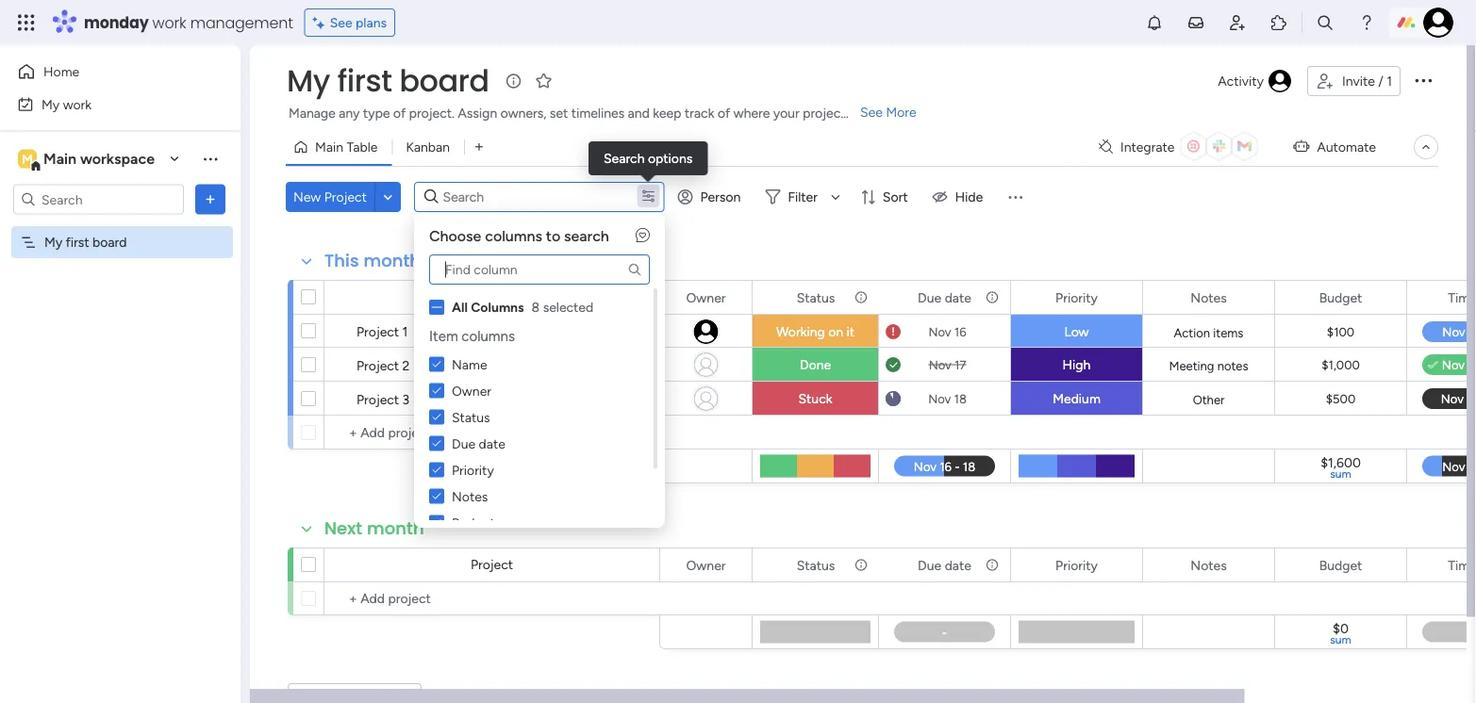 Task type: describe. For each thing, give the bounding box(es) containing it.
2 notes field from the top
[[1186, 555, 1232, 576]]

2 status field from the top
[[792, 555, 840, 576]]

sort button
[[853, 182, 920, 212]]

help image
[[1358, 13, 1377, 32]]

my work button
[[11, 89, 203, 119]]

2 vertical spatial date
[[945, 558, 972, 574]]

1 notes field from the top
[[1186, 287, 1232, 308]]

project 2
[[357, 358, 410, 374]]

choose columns to search
[[429, 227, 609, 245]]

show board description image
[[503, 72, 525, 91]]

Search in workspace field
[[40, 189, 158, 210]]

1 inside button
[[1387, 73, 1393, 89]]

nov 18
[[929, 392, 967, 407]]

1 vertical spatial owner
[[452, 383, 492, 399]]

stuck
[[799, 391, 833, 407]]

manage any type of project. assign owners, set timelines and keep track of where your project stands.
[[289, 105, 891, 121]]

1 horizontal spatial board
[[399, 60, 489, 102]]

0 vertical spatial date
[[945, 290, 972, 306]]

any
[[339, 105, 360, 121]]

dapulse integrations image
[[1099, 140, 1113, 154]]

Find column search field
[[429, 255, 650, 285]]

where
[[734, 105, 770, 121]]

priority for 2nd priority field from the bottom of the page
[[1056, 290, 1098, 306]]

kanban
[[406, 139, 450, 155]]

my inside list box
[[44, 234, 62, 251]]

2
[[403, 358, 410, 374]]

workspace image
[[18, 149, 37, 169]]

work for my
[[63, 96, 92, 112]]

options image
[[201, 190, 220, 209]]

1 nov from the top
[[929, 325, 952, 340]]

v2 user feedback image
[[636, 227, 650, 244]]

columns for choose
[[485, 227, 542, 245]]

person button
[[670, 182, 752, 212]]

1 vertical spatial notes
[[452, 489, 488, 505]]

add view image
[[475, 140, 483, 154]]

autopilot image
[[1294, 134, 1310, 158]]

work for monday
[[152, 12, 186, 33]]

Next month field
[[320, 517, 429, 542]]

this month
[[325, 249, 421, 273]]

project 1
[[357, 324, 408, 340]]

invite
[[1343, 73, 1376, 89]]

and
[[628, 105, 650, 121]]

1 due date field from the top
[[913, 287, 976, 308]]

person
[[701, 189, 741, 205]]

search everything image
[[1316, 13, 1335, 32]]

2 vertical spatial owner
[[686, 558, 726, 574]]

sum for $0
[[1331, 634, 1352, 647]]

main for main workspace
[[43, 150, 76, 168]]

action items
[[1174, 326, 1244, 341]]

plans
[[356, 15, 387, 31]]

all
[[452, 300, 468, 316]]

2 priority field from the top
[[1051, 555, 1103, 576]]

project right all
[[471, 289, 513, 305]]

2 vertical spatial budget
[[1320, 558, 1363, 574]]

to
[[546, 227, 561, 245]]

my up manage
[[287, 60, 330, 102]]

type
[[363, 105, 390, 121]]

low
[[1065, 324, 1089, 340]]

john smith image
[[1424, 8, 1454, 38]]

new project button
[[286, 182, 374, 212]]

columns for item
[[462, 328, 515, 345]]

see more
[[861, 104, 917, 120]]

8 selected
[[532, 300, 594, 316]]

filter button
[[758, 182, 847, 212]]

$0
[[1333, 621, 1349, 637]]

/
[[1379, 73, 1384, 89]]

v2 done deadline image
[[886, 356, 901, 374]]

done
[[800, 357, 831, 373]]

sum for $1,600
[[1331, 468, 1352, 481]]

17
[[955, 358, 967, 373]]

see more link
[[859, 103, 919, 122]]

filter
[[788, 189, 818, 205]]

all columns
[[452, 300, 524, 316]]

item
[[429, 328, 458, 345]]

nov for project 3
[[929, 392, 951, 407]]

owners,
[[501, 105, 547, 121]]

search
[[604, 150, 645, 167]]

project 3
[[357, 392, 410, 408]]

0 vertical spatial first
[[337, 60, 392, 102]]

0 vertical spatial status
[[797, 290, 835, 306]]

main for main table
[[315, 139, 343, 155]]

home
[[43, 64, 79, 80]]

items
[[1214, 326, 1244, 341]]

Search field
[[438, 184, 592, 210]]

track
[[685, 105, 715, 121]]

hide
[[955, 189, 983, 205]]

your
[[774, 105, 800, 121]]

new project
[[293, 189, 367, 205]]

sort
[[883, 189, 908, 205]]

stands.
[[849, 105, 891, 121]]

other
[[1193, 393, 1225, 408]]

18
[[954, 392, 967, 407]]

meeting notes
[[1170, 359, 1249, 374]]

1 vertical spatial status
[[452, 410, 490, 426]]

see plans button
[[304, 8, 395, 37]]

project up project 2
[[357, 324, 399, 340]]

on
[[829, 324, 844, 340]]

workspace options image
[[201, 149, 220, 168]]

0 vertical spatial budget
[[1320, 290, 1363, 306]]

my first board list box
[[0, 223, 241, 513]]

integrate
[[1121, 139, 1175, 155]]

invite / 1
[[1343, 73, 1393, 89]]

more
[[886, 104, 917, 120]]

kanban button
[[392, 132, 464, 162]]

my work
[[42, 96, 92, 112]]

search options
[[604, 150, 693, 167]]

monday
[[84, 12, 149, 33]]

This month field
[[320, 249, 426, 274]]

m
[[22, 151, 33, 167]]

due date for 2nd due date field from the top
[[918, 558, 972, 574]]

selected
[[543, 300, 594, 316]]

hide button
[[925, 182, 995, 212]]

nov 16
[[929, 325, 967, 340]]

2 of from the left
[[718, 105, 730, 121]]

$100
[[1327, 325, 1355, 340]]

assign
[[458, 105, 497, 121]]

1 vertical spatial due
[[452, 436, 476, 452]]



Task type: vqa. For each thing, say whether or not it's contained in the screenshot.
the top Due date field
yes



Task type: locate. For each thing, give the bounding box(es) containing it.
of right the 'type'
[[393, 105, 406, 121]]

0 vertical spatial priority
[[1056, 290, 1098, 306]]

columns
[[471, 300, 524, 316]]

1 vertical spatial budget
[[452, 515, 495, 531]]

working
[[776, 324, 825, 340]]

+ Add project text field
[[334, 588, 651, 610]]

home button
[[11, 57, 203, 87]]

0 horizontal spatial my first board
[[44, 234, 127, 251]]

see inside button
[[330, 15, 353, 31]]

Due date field
[[913, 287, 976, 308], [913, 555, 976, 576]]

see inside "link"
[[861, 104, 883, 120]]

menu image
[[1006, 188, 1025, 207]]

see plans
[[330, 15, 387, 31]]

0 vertical spatial 1
[[1387, 73, 1393, 89]]

notifications image
[[1145, 13, 1164, 32]]

2 vertical spatial priority
[[1056, 558, 1098, 574]]

my
[[287, 60, 330, 102], [42, 96, 60, 112], [44, 234, 62, 251]]

main inside button
[[315, 139, 343, 155]]

0 vertical spatial my first board
[[287, 60, 489, 102]]

dapulse checkmark sign image
[[1429, 355, 1439, 377]]

sum inside $1,600 sum
[[1331, 468, 1352, 481]]

month right this
[[364, 249, 421, 273]]

main left table
[[315, 139, 343, 155]]

budget up $0
[[1320, 558, 1363, 574]]

1 horizontal spatial my first board
[[287, 60, 489, 102]]

column information image
[[854, 290, 869, 305], [985, 290, 1000, 305], [854, 558, 869, 573], [985, 558, 1000, 573]]

0 vertical spatial priority field
[[1051, 287, 1103, 308]]

columns down all columns
[[462, 328, 515, 345]]

search
[[564, 227, 609, 245]]

due date
[[918, 290, 972, 306], [452, 436, 506, 452], [918, 558, 972, 574]]

main table button
[[286, 132, 392, 162]]

budget
[[1320, 290, 1363, 306], [452, 515, 495, 531], [1320, 558, 1363, 574]]

1 vertical spatial owner field
[[682, 555, 731, 576]]

nov left 17
[[929, 358, 952, 373]]

0 vertical spatial due
[[918, 290, 942, 306]]

angle down image
[[384, 190, 393, 204]]

new
[[293, 189, 321, 205]]

choose
[[429, 227, 482, 245]]

main table
[[315, 139, 378, 155]]

1 sum from the top
[[1331, 468, 1352, 481]]

1 priority field from the top
[[1051, 287, 1103, 308]]

nov
[[929, 325, 952, 340], [929, 358, 952, 373], [929, 392, 951, 407]]

0 horizontal spatial 1
[[403, 324, 408, 340]]

monday work management
[[84, 12, 293, 33]]

main workspace
[[43, 150, 155, 168]]

search image
[[627, 262, 643, 277]]

board inside list box
[[93, 234, 127, 251]]

work down home on the left
[[63, 96, 92, 112]]

0 horizontal spatial see
[[330, 15, 353, 31]]

budget field up the $100
[[1315, 287, 1368, 308]]

project right "new"
[[324, 189, 367, 205]]

1 status field from the top
[[792, 287, 840, 308]]

2 vertical spatial notes
[[1191, 558, 1227, 574]]

1 vertical spatial budget field
[[1315, 555, 1368, 576]]

budget up the $100
[[1320, 290, 1363, 306]]

medium
[[1053, 391, 1101, 407]]

0 vertical spatial budget field
[[1315, 287, 1368, 308]]

working on it
[[776, 324, 855, 340]]

first
[[337, 60, 392, 102], [66, 234, 89, 251]]

$1,000
[[1322, 358, 1360, 373]]

v2 overdue deadline image
[[886, 323, 901, 341]]

1 vertical spatial first
[[66, 234, 89, 251]]

project left 3
[[357, 392, 399, 408]]

due date for 1st due date field from the top
[[918, 290, 972, 306]]

board up project.
[[399, 60, 489, 102]]

budget up + add project text box
[[452, 515, 495, 531]]

2 vertical spatial nov
[[929, 392, 951, 407]]

project
[[324, 189, 367, 205], [471, 289, 513, 305], [357, 324, 399, 340], [357, 358, 399, 374], [357, 392, 399, 408], [471, 557, 513, 573]]

work
[[152, 12, 186, 33], [63, 96, 92, 112]]

1 owner field from the top
[[682, 287, 731, 308]]

next
[[325, 517, 362, 541]]

project inside 'button'
[[324, 189, 367, 205]]

month for next month
[[367, 517, 424, 541]]

0 vertical spatial owner
[[686, 290, 726, 306]]

0 vertical spatial board
[[399, 60, 489, 102]]

0 vertical spatial sum
[[1331, 468, 1352, 481]]

1 vertical spatial month
[[367, 517, 424, 541]]

1
[[1387, 73, 1393, 89], [403, 324, 408, 340]]

budget field up $0
[[1315, 555, 1368, 576]]

name
[[452, 357, 487, 373]]

1 horizontal spatial work
[[152, 12, 186, 33]]

16
[[955, 325, 967, 340]]

work inside button
[[63, 96, 92, 112]]

main inside workspace selection element
[[43, 150, 76, 168]]

my down home on the left
[[42, 96, 60, 112]]

meeting
[[1170, 359, 1215, 374]]

options
[[648, 150, 693, 167]]

of
[[393, 105, 406, 121], [718, 105, 730, 121]]

2 owner field from the top
[[682, 555, 731, 576]]

see left the plans
[[330, 15, 353, 31]]

1 vertical spatial priority field
[[1051, 555, 1103, 576]]

0 vertical spatial status field
[[792, 287, 840, 308]]

0 vertical spatial month
[[364, 249, 421, 273]]

project left "2"
[[357, 358, 399, 374]]

0 vertical spatial work
[[152, 12, 186, 33]]

0 vertical spatial notes field
[[1186, 287, 1232, 308]]

0 horizontal spatial work
[[63, 96, 92, 112]]

project
[[803, 105, 846, 121]]

2 nov from the top
[[929, 358, 952, 373]]

0 horizontal spatial of
[[393, 105, 406, 121]]

work right monday
[[152, 12, 186, 33]]

item columns
[[429, 328, 515, 345]]

1 vertical spatial my first board
[[44, 234, 127, 251]]

Owner field
[[682, 287, 731, 308], [682, 555, 731, 576]]

None search field
[[429, 255, 650, 285]]

0 vertical spatial see
[[330, 15, 353, 31]]

options image
[[1412, 69, 1435, 91]]

Budget field
[[1315, 287, 1368, 308], [1315, 555, 1368, 576]]

0 horizontal spatial first
[[66, 234, 89, 251]]

first inside list box
[[66, 234, 89, 251]]

Priority field
[[1051, 287, 1103, 308], [1051, 555, 1103, 576]]

select product image
[[17, 13, 36, 32]]

0 vertical spatial due date field
[[913, 287, 976, 308]]

0 horizontal spatial main
[[43, 150, 76, 168]]

1 vertical spatial 1
[[403, 324, 408, 340]]

1 horizontal spatial see
[[861, 104, 883, 120]]

my inside button
[[42, 96, 60, 112]]

1 vertical spatial work
[[63, 96, 92, 112]]

manage
[[289, 105, 336, 121]]

My first board field
[[282, 60, 494, 102]]

2 budget field from the top
[[1315, 555, 1368, 576]]

2 due date field from the top
[[913, 555, 976, 576]]

activity
[[1218, 73, 1264, 89]]

first up the 'type'
[[337, 60, 392, 102]]

my first board up the 'type'
[[287, 60, 489, 102]]

activity button
[[1211, 66, 1300, 96]]

board down search in workspace field
[[93, 234, 127, 251]]

arrow down image
[[825, 186, 847, 209]]

1 vertical spatial due date
[[452, 436, 506, 452]]

project.
[[409, 105, 455, 121]]

3 nov from the top
[[929, 392, 951, 407]]

8
[[532, 300, 540, 316]]

see for see plans
[[330, 15, 353, 31]]

workspace
[[80, 150, 155, 168]]

project up + add project text box
[[471, 557, 513, 573]]

columns down search field
[[485, 227, 542, 245]]

table
[[347, 139, 378, 155]]

Notes field
[[1186, 287, 1232, 308], [1186, 555, 1232, 576]]

columns
[[485, 227, 542, 245], [462, 328, 515, 345]]

action
[[1174, 326, 1211, 341]]

2 vertical spatial due date
[[918, 558, 972, 574]]

$0 sum
[[1331, 621, 1352, 647]]

1 vertical spatial columns
[[462, 328, 515, 345]]

management
[[190, 12, 293, 33]]

this
[[325, 249, 359, 273]]

search options image
[[641, 188, 656, 204]]

priority
[[1056, 290, 1098, 306], [452, 462, 494, 478], [1056, 558, 1098, 574]]

automate
[[1318, 139, 1377, 155]]

1 vertical spatial sum
[[1331, 634, 1352, 647]]

0 vertical spatial columns
[[485, 227, 542, 245]]

1 right /
[[1387, 73, 1393, 89]]

$1,600 sum
[[1321, 455, 1361, 481]]

priority for second priority field from the top
[[1056, 558, 1098, 574]]

keep
[[653, 105, 682, 121]]

1 horizontal spatial 1
[[1387, 73, 1393, 89]]

apps image
[[1270, 13, 1289, 32]]

1 vertical spatial priority
[[452, 462, 494, 478]]

2 sum from the top
[[1331, 634, 1352, 647]]

option
[[0, 226, 241, 229]]

None field
[[1444, 287, 1477, 308], [1444, 555, 1477, 576], [1444, 287, 1477, 308], [1444, 555, 1477, 576]]

Status field
[[792, 287, 840, 308], [792, 555, 840, 576]]

my first board inside list box
[[44, 234, 127, 251]]

1 vertical spatial notes field
[[1186, 555, 1232, 576]]

$500
[[1326, 392, 1356, 407]]

nov left 18
[[929, 392, 951, 407]]

1 vertical spatial date
[[479, 436, 506, 452]]

0 vertical spatial due date
[[918, 290, 972, 306]]

1 horizontal spatial first
[[337, 60, 392, 102]]

main
[[315, 139, 343, 155], [43, 150, 76, 168]]

my first board down search in workspace field
[[44, 234, 127, 251]]

high
[[1063, 357, 1091, 373]]

1 up "2"
[[403, 324, 408, 340]]

first down search in workspace field
[[66, 234, 89, 251]]

set
[[550, 105, 568, 121]]

1 vertical spatial board
[[93, 234, 127, 251]]

add to favorites image
[[535, 71, 554, 90]]

month for this month
[[364, 249, 421, 273]]

0 vertical spatial owner field
[[682, 287, 731, 308]]

next month
[[325, 517, 424, 541]]

timelines
[[572, 105, 625, 121]]

0 vertical spatial nov
[[929, 325, 952, 340]]

$1,600
[[1321, 455, 1361, 471]]

invite members image
[[1229, 13, 1247, 32]]

date
[[945, 290, 972, 306], [479, 436, 506, 452], [945, 558, 972, 574]]

invite / 1 button
[[1308, 66, 1401, 96]]

1 vertical spatial status field
[[792, 555, 840, 576]]

2 vertical spatial due
[[918, 558, 942, 574]]

1 horizontal spatial main
[[315, 139, 343, 155]]

notes
[[1218, 359, 1249, 374]]

status
[[797, 290, 835, 306], [452, 410, 490, 426], [797, 558, 835, 574]]

see left the more
[[861, 104, 883, 120]]

nov 17
[[929, 358, 967, 373]]

1 budget field from the top
[[1315, 287, 1368, 308]]

workspace selection element
[[18, 148, 158, 172]]

1 vertical spatial due date field
[[913, 555, 976, 576]]

my down search in workspace field
[[44, 234, 62, 251]]

1 vertical spatial see
[[861, 104, 883, 120]]

it
[[847, 324, 855, 340]]

2 vertical spatial status
[[797, 558, 835, 574]]

see
[[330, 15, 353, 31], [861, 104, 883, 120]]

1 vertical spatial nov
[[929, 358, 952, 373]]

0 horizontal spatial board
[[93, 234, 127, 251]]

main right workspace image
[[43, 150, 76, 168]]

inbox image
[[1187, 13, 1206, 32]]

of right track
[[718, 105, 730, 121]]

month right next
[[367, 517, 424, 541]]

collapse board header image
[[1419, 140, 1434, 155]]

due
[[918, 290, 942, 306], [452, 436, 476, 452], [918, 558, 942, 574]]

nov for project 2
[[929, 358, 952, 373]]

v2 search image
[[424, 187, 438, 208]]

0 vertical spatial notes
[[1191, 290, 1227, 306]]

see for see more
[[861, 104, 883, 120]]

my first board
[[287, 60, 489, 102], [44, 234, 127, 251]]

1 of from the left
[[393, 105, 406, 121]]

nov left the 16 in the top of the page
[[929, 325, 952, 340]]

1 horizontal spatial of
[[718, 105, 730, 121]]



